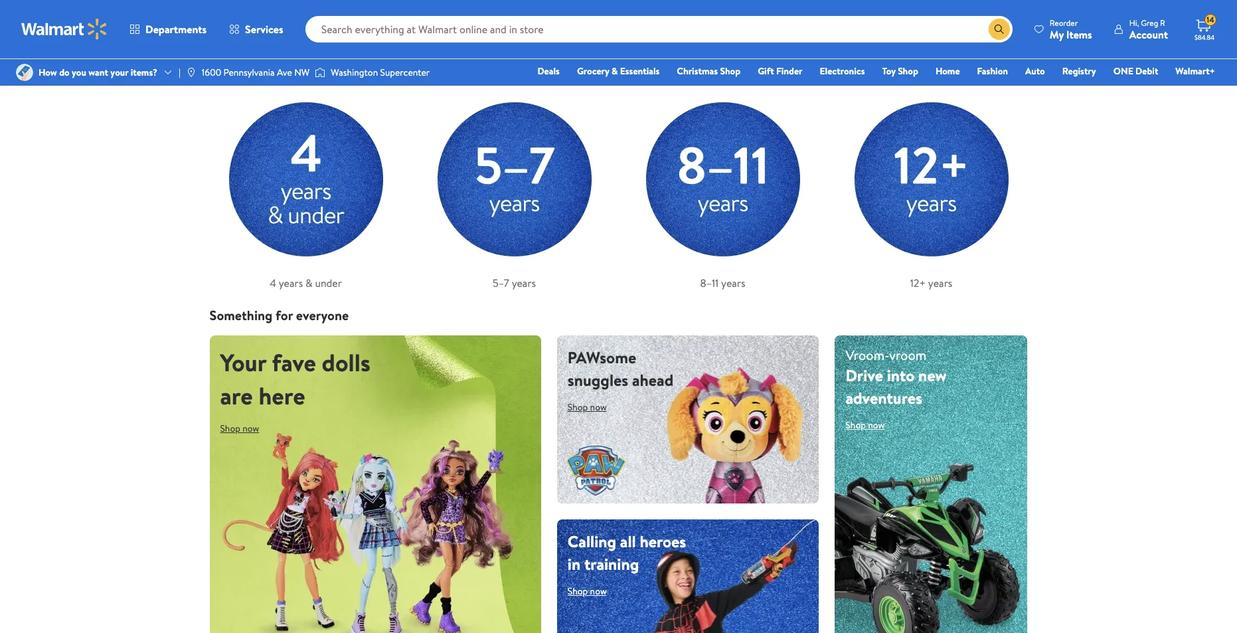 Task type: locate. For each thing, give the bounding box(es) containing it.
now down training
[[590, 585, 607, 598]]

dolls
[[322, 346, 371, 380]]

snuggles
[[568, 369, 629, 392]]

0 vertical spatial &
[[612, 64, 618, 78]]

Search search field
[[305, 16, 1013, 43]]

12+
[[911, 276, 926, 291]]

shop now link for calling all heroes in training
[[568, 581, 618, 602]]

 image right the |
[[186, 67, 197, 78]]

now for calling all heroes in training
[[590, 585, 607, 598]]

shop now down "adventures"
[[846, 419, 885, 432]]

age
[[259, 65, 280, 83]]

adventures
[[846, 387, 923, 409]]

in
[[568, 553, 581, 576]]

want
[[89, 66, 108, 79]]

$84.84
[[1195, 33, 1215, 42]]

2 shop paw patrol image from the top
[[557, 520, 820, 633]]

0 horizontal spatial  image
[[186, 67, 197, 78]]

registry link
[[1057, 64, 1103, 78]]

1600 pennsylvania ave nw
[[202, 66, 310, 79]]

years right 8–11
[[722, 276, 746, 291]]

1 horizontal spatial &
[[612, 64, 618, 78]]

hi,
[[1130, 17, 1140, 28]]

8–11 years
[[701, 276, 746, 291]]

are
[[220, 380, 253, 413]]

under
[[315, 276, 342, 291]]

something for everyone
[[210, 307, 349, 324]]

& left under
[[306, 276, 313, 291]]

now down 'snuggles'
[[590, 401, 607, 414]]

1 horizontal spatial  image
[[315, 66, 326, 79]]

shop now down "are" on the bottom left of the page
[[220, 422, 259, 435]]

shop right toy
[[898, 64, 919, 78]]

14
[[1207, 14, 1215, 25]]

shop now link down in
[[568, 581, 618, 602]]

reorder my items
[[1050, 17, 1093, 42]]

 image
[[315, 66, 326, 79], [186, 67, 197, 78]]

ave
[[277, 66, 292, 79]]

registry
[[1063, 64, 1097, 78]]

auto link
[[1020, 64, 1052, 78]]

now for pawsome snuggles ahead
[[590, 401, 607, 414]]

shop ride ons image
[[836, 336, 1028, 633]]

& right "grocery"
[[612, 64, 618, 78]]

1 vertical spatial shop paw patrol image
[[557, 520, 820, 633]]

christmas shop link
[[671, 64, 747, 78]]

by
[[242, 65, 256, 83]]

auto
[[1026, 64, 1046, 78]]

shop now for your fave dolls are here
[[220, 422, 259, 435]]

years right the 4
[[279, 276, 303, 291]]

you
[[72, 66, 86, 79]]

3 years from the left
[[722, 276, 746, 291]]

2 years from the left
[[512, 276, 536, 291]]

shop down "adventures"
[[846, 419, 866, 432]]

category shop by age - 4 years and under image
[[210, 83, 402, 276]]

walmart image
[[21, 19, 108, 40]]

services button
[[218, 13, 295, 45]]

shop now link down "are" on the bottom left of the page
[[220, 418, 270, 439]]

0 horizontal spatial &
[[306, 276, 313, 291]]

 image
[[16, 64, 33, 81]]

ahead
[[633, 369, 674, 392]]

for
[[276, 307, 293, 324]]

5–7 years
[[493, 276, 536, 291]]

my
[[1050, 27, 1065, 42]]

how
[[39, 66, 57, 79]]

shop now down in
[[568, 585, 607, 598]]

shop now
[[568, 401, 607, 414], [846, 419, 885, 432], [220, 422, 259, 435], [568, 585, 607, 598]]

now down "are" on the bottom left of the page
[[243, 422, 259, 435]]

years right 5–7
[[512, 276, 536, 291]]

hi, greg r account
[[1130, 17, 1169, 42]]

now
[[590, 401, 607, 414], [869, 419, 885, 432], [243, 422, 259, 435], [590, 585, 607, 598]]

grocery
[[577, 64, 610, 78]]

shop now down 'snuggles'
[[568, 401, 607, 414]]

shop now link down "adventures"
[[846, 415, 896, 436]]

5–7 years link
[[418, 83, 611, 291]]

vroom-
[[846, 346, 890, 364]]

shop paw patrol image
[[557, 336, 820, 504], [557, 520, 820, 633]]

essentials
[[621, 64, 660, 78]]

 image for washington supercenter
[[315, 66, 326, 79]]

&
[[612, 64, 618, 78], [306, 276, 313, 291]]

your fave dolls are here
[[220, 346, 371, 413]]

all
[[620, 531, 636, 553]]

1 shop paw patrol image from the top
[[557, 336, 820, 504]]

toy shop link
[[877, 64, 925, 78]]

years
[[279, 276, 303, 291], [512, 276, 536, 291], [722, 276, 746, 291], [929, 276, 953, 291]]

vroom
[[890, 346, 927, 364]]

shop paw patrol image for calling all heroes in training
[[557, 520, 820, 633]]

account
[[1130, 27, 1169, 42]]

4
[[270, 276, 276, 291]]

12+ years link
[[836, 83, 1028, 291]]

home
[[936, 64, 961, 78]]

1 years from the left
[[279, 276, 303, 291]]

home link
[[930, 64, 967, 78]]

shop left the by
[[210, 65, 239, 83]]

washington
[[331, 66, 378, 79]]

items
[[1067, 27, 1093, 42]]

toy
[[883, 64, 896, 78]]

8–11
[[701, 276, 719, 291]]

0 vertical spatial shop paw patrol image
[[557, 336, 820, 504]]

4 years from the left
[[929, 276, 953, 291]]

one
[[1114, 64, 1134, 78]]

12+ years
[[911, 276, 953, 291]]

how do you want your items?
[[39, 66, 157, 79]]

8–11 years link
[[627, 83, 820, 291]]

|
[[179, 66, 181, 79]]

years right 12+
[[929, 276, 953, 291]]

christmas shop
[[677, 64, 741, 78]]

supercenter
[[380, 66, 430, 79]]

gift
[[758, 64, 775, 78]]

 image right nw
[[315, 66, 326, 79]]

finder
[[777, 64, 803, 78]]

years for 4
[[279, 276, 303, 291]]

shop now link
[[568, 397, 618, 418], [846, 415, 896, 436], [220, 418, 270, 439], [568, 581, 618, 602]]

departments
[[146, 22, 207, 37]]

shop now link down 'snuggles'
[[568, 397, 618, 418]]

pawsome snuggles ahead
[[568, 346, 674, 392]]

walmart+ link
[[1170, 64, 1222, 78]]

do
[[59, 66, 70, 79]]



Task type: describe. For each thing, give the bounding box(es) containing it.
something
[[210, 307, 273, 324]]

electronics link
[[814, 64, 871, 78]]

shop right christmas
[[721, 64, 741, 78]]

vroom-vroom drive into new adventures
[[846, 346, 947, 409]]

years for 12+
[[929, 276, 953, 291]]

gift finder link
[[752, 64, 809, 78]]

now down "adventures"
[[869, 419, 885, 432]]

years for 8–11
[[722, 276, 746, 291]]

shop now for calling all heroes in training
[[568, 585, 607, 598]]

your
[[111, 66, 128, 79]]

shop now for pawsome snuggles ahead
[[568, 401, 607, 414]]

heroes
[[640, 531, 686, 553]]

services
[[245, 22, 283, 37]]

greg
[[1142, 17, 1159, 28]]

category shop by age - 5 to 7 years image
[[418, 83, 611, 276]]

pawsome
[[568, 346, 637, 369]]

4 years & under link
[[210, 83, 402, 291]]

fashion link
[[972, 64, 1015, 78]]

4 years & under
[[270, 276, 342, 291]]

deals link
[[532, 64, 566, 78]]

shop now link for your fave dolls are here
[[220, 418, 270, 439]]

gift finder
[[758, 64, 803, 78]]

1 vertical spatial &
[[306, 276, 313, 291]]

 image for 1600 pennsylvania ave nw
[[186, 67, 197, 78]]

shop by age
[[210, 65, 280, 83]]

here
[[259, 380, 305, 413]]

electronics
[[820, 64, 865, 78]]

deals
[[538, 64, 560, 78]]

your
[[220, 346, 266, 380]]

shop dolls image
[[210, 336, 541, 633]]

fashion
[[978, 64, 1009, 78]]

now for your fave dolls are here
[[243, 422, 259, 435]]

shop now link for pawsome snuggles ahead
[[568, 397, 618, 418]]

toy shop
[[883, 64, 919, 78]]

& inside 'link'
[[612, 64, 618, 78]]

calling all heroes in training
[[568, 531, 686, 576]]

search icon image
[[995, 24, 1005, 35]]

into
[[888, 364, 915, 387]]

5–7
[[493, 276, 510, 291]]

debit
[[1136, 64, 1159, 78]]

category shop by age - 8 to 11 years image
[[627, 83, 820, 276]]

training
[[585, 553, 639, 576]]

shop paw patrol image for pawsome snuggles ahead
[[557, 336, 820, 504]]

nw
[[294, 66, 310, 79]]

fave
[[272, 346, 316, 380]]

grocery & essentials link
[[571, 64, 666, 78]]

one debit link
[[1108, 64, 1165, 78]]

everyone
[[296, 307, 349, 324]]

1600
[[202, 66, 221, 79]]

drive
[[846, 364, 884, 387]]

years for 5–7
[[512, 276, 536, 291]]

walmart+
[[1176, 64, 1216, 78]]

shop down "are" on the bottom left of the page
[[220, 422, 240, 435]]

r
[[1161, 17, 1166, 28]]

washington supercenter
[[331, 66, 430, 79]]

pennsylvania
[[224, 66, 275, 79]]

shop down 'snuggles'
[[568, 401, 588, 414]]

grocery & essentials
[[577, 64, 660, 78]]

departments button
[[118, 13, 218, 45]]

shop down in
[[568, 585, 588, 598]]

calling
[[568, 531, 617, 553]]

items?
[[131, 66, 157, 79]]

Walmart Site-Wide search field
[[305, 16, 1013, 43]]

new
[[919, 364, 947, 387]]

one debit
[[1114, 64, 1159, 78]]

category shop by age - 12 plus years image
[[836, 83, 1028, 276]]



Task type: vqa. For each thing, say whether or not it's contained in the screenshot.
The Pickup Today at the bottom of the page
no



